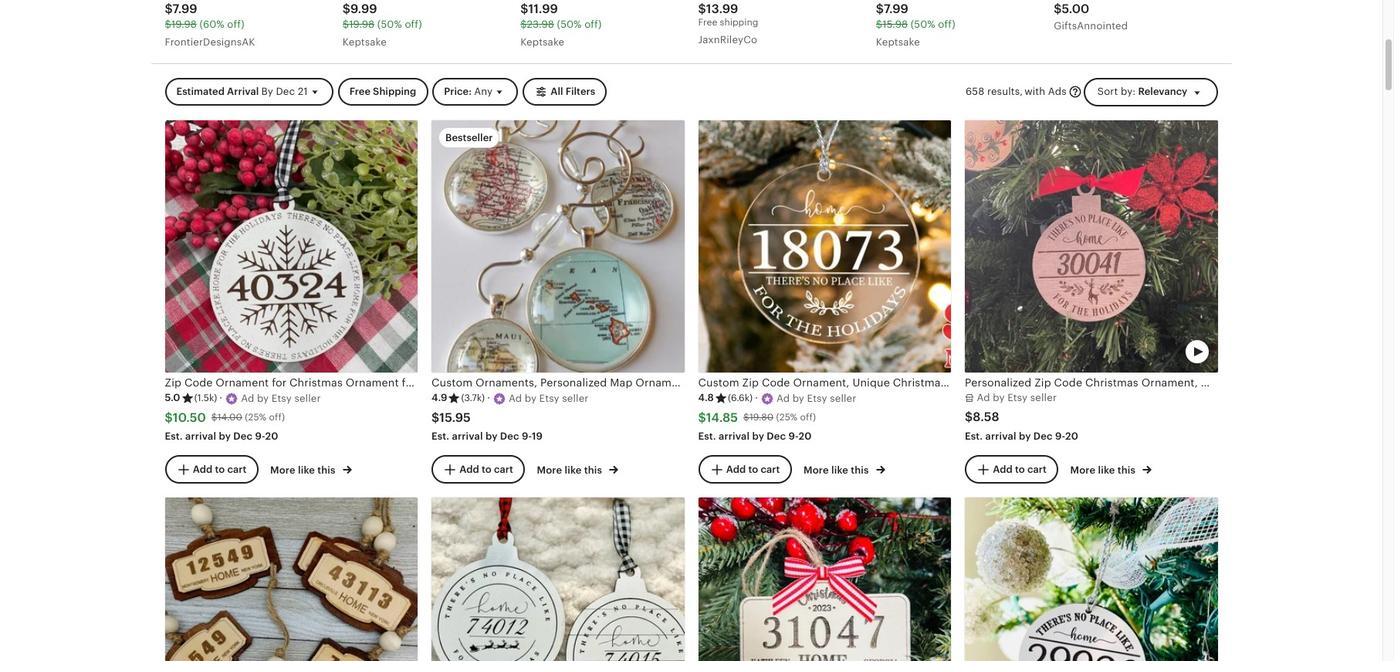 Task type: describe. For each thing, give the bounding box(es) containing it.
cart for 15.95
[[494, 464, 513, 476]]

off) for $ 7.99 $ 19.98 (60% off) frontierdesignsak
[[227, 19, 244, 30]]

d for 10.50
[[248, 393, 254, 404]]

to for 15.95
[[482, 464, 492, 476]]

more like this link for 8.58
[[1071, 462, 1152, 478]]

19.98 for 7.99
[[171, 19, 197, 30]]

a d b y etsy seller for 14.85
[[777, 393, 857, 404]]

· for 10.50
[[219, 393, 223, 404]]

$ inside $ 8.58 est. arrival by dec 9-20
[[965, 410, 973, 425]]

all
[[551, 86, 563, 97]]

more like this link for 15.95
[[537, 462, 619, 478]]

8.58
[[973, 410, 1000, 425]]

a d b y etsy seller for 15.95
[[509, 393, 589, 404]]

more for 8.58
[[1071, 465, 1096, 476]]

ads
[[1048, 86, 1067, 97]]

to for 10.50
[[215, 464, 225, 476]]

19.80
[[750, 413, 774, 423]]

more like this for 15.95
[[537, 465, 605, 476]]

add for 15.95
[[460, 464, 479, 476]]

20 for 14.85
[[799, 431, 812, 443]]

$ inside $ 13.99 free shipping jaxnrileyco
[[698, 2, 706, 16]]

by inside $ 8.58 est. arrival by dec 9-20
[[1019, 431, 1031, 442]]

by inside $ 14.85 $ 19.80 (25% off) est. arrival by dec 9-20
[[752, 431, 764, 443]]

(25% for 10.50
[[245, 413, 266, 423]]

10.50
[[173, 410, 206, 425]]

dec inside $ 15.95 est. arrival by dec 9-19
[[500, 431, 519, 443]]

$ 8.58 est. arrival by dec 9-20
[[965, 410, 1079, 442]]

off) for $ 10.50 $ 14.00 (25% off) est. arrival by dec 9-20
[[269, 413, 285, 423]]

y for 14.85
[[799, 393, 804, 404]]

1 a d b y etsy seller from the left
[[977, 393, 1057, 404]]

more for 14.85
[[804, 465, 829, 476]]

dec inside the $ 10.50 $ 14.00 (25% off) est. arrival by dec 9-20
[[233, 431, 253, 443]]

est. inside the $ 10.50 $ 14.00 (25% off) est. arrival by dec 9-20
[[165, 431, 183, 443]]

estimated arrival by dec 21
[[176, 86, 308, 97]]

off) for $ 7.99 $ 15.98 (50% off) keptsake
[[938, 19, 956, 30]]

(50% for 9.99
[[377, 19, 402, 30]]

off) for $ 11.99 $ 23.98 (50% off) keptsake
[[585, 19, 602, 30]]

$ 13.99 free shipping jaxnrileyco
[[698, 2, 759, 45]]

5.00
[[1062, 2, 1090, 16]]

20 for 10.50
[[265, 431, 278, 443]]

price:
[[444, 86, 472, 97]]

personalized zip code ornament image
[[698, 498, 951, 662]]

21
[[298, 86, 308, 97]]

1 seller from the left
[[1031, 393, 1057, 404]]

shipping
[[373, 86, 416, 97]]

$ 15.95 est. arrival by dec 9-19
[[432, 410, 543, 443]]

7.99 for $ 7.99 $ 19.98 (60% off) frontierdesignsak
[[173, 2, 197, 16]]

1 b from the left
[[993, 393, 1000, 404]]

658
[[966, 86, 985, 97]]

add to cart for 8.58
[[993, 464, 1047, 476]]

a for 14.85
[[777, 393, 784, 404]]

arrival inside $ 15.95 est. arrival by dec 9-19
[[452, 431, 483, 443]]

more like this link for 14.85
[[804, 462, 886, 478]]

5.0
[[165, 393, 180, 404]]

this for 8.58
[[1118, 465, 1136, 476]]

23.98
[[527, 19, 554, 30]]

off) for $ 14.85 $ 19.80 (25% off) est. arrival by dec 9-20
[[800, 413, 816, 423]]

like for 15.95
[[565, 465, 582, 476]]

add for 10.50
[[193, 464, 213, 476]]

all filters
[[551, 86, 595, 97]]

add for 14.85
[[726, 464, 746, 476]]

keptsake for 9.99
[[343, 36, 387, 48]]

a for 15.95
[[509, 393, 516, 404]]

arrival inside the $ 10.50 $ 14.00 (25% off) est. arrival by dec 9-20
[[185, 431, 216, 443]]

with
[[1025, 86, 1046, 97]]

dec inside $ 14.85 $ 19.80 (25% off) est. arrival by dec 9-20
[[767, 431, 786, 443]]

keptsake for 11.99
[[521, 36, 565, 48]]

christmas ornament there's no place like home christmas ornament zip code ornament christmas gift image
[[965, 498, 1218, 662]]

20 inside $ 8.58 est. arrival by dec 9-20
[[1065, 431, 1079, 442]]

(25% for 14.85
[[776, 413, 798, 423]]

7.99 for $ 7.99 $ 15.98 (50% off) keptsake
[[884, 2, 909, 16]]

4.9
[[432, 393, 447, 404]]

like for 10.50
[[298, 465, 315, 476]]

etsy for 14.85
[[807, 393, 827, 404]]

9- inside $ 8.58 est. arrival by dec 9-20
[[1055, 431, 1065, 442]]

1 a from the left
[[977, 393, 984, 404]]

bestseller
[[445, 132, 493, 143]]

free shipping button
[[338, 78, 428, 106]]

1 d from the left
[[984, 393, 990, 404]]

off) for $ 9.99 $ 19.98 (50% off) keptsake
[[405, 19, 422, 30]]

free inside $ 13.99 free shipping jaxnrileyco
[[698, 17, 718, 28]]

13.99
[[706, 2, 738, 16]]

add to cart for 10.50
[[193, 464, 247, 476]]

add to cart button for 14.85
[[698, 456, 792, 484]]

1 y from the left
[[999, 393, 1005, 404]]

by inside $ 15.95 est. arrival by dec 9-19
[[486, 431, 498, 443]]

this for 10.50
[[318, 465, 336, 476]]

personalized zip code christmas ornament, no place like home ornament, custom engraved christmas ornament image
[[965, 120, 1218, 373]]

giftsannointed
[[1054, 20, 1128, 32]]

658 results,
[[966, 86, 1023, 97]]



Task type: locate. For each thing, give the bounding box(es) containing it.
3 b from the left
[[525, 393, 531, 404]]

1 20 from the left
[[1065, 431, 1079, 442]]

arrival
[[227, 86, 259, 97]]

etsy up the $ 10.50 $ 14.00 (25% off) est. arrival by dec 9-20
[[272, 393, 292, 404]]

1 cart from the left
[[227, 464, 247, 476]]

d up $ 15.95 est. arrival by dec 9-19
[[516, 393, 522, 404]]

7.99 up 15.98
[[884, 2, 909, 16]]

·
[[219, 393, 223, 404], [487, 393, 490, 404], [755, 393, 758, 404]]

y
[[999, 393, 1005, 404], [263, 393, 269, 404], [531, 393, 537, 404], [799, 393, 804, 404]]

1 add from the left
[[193, 464, 213, 476]]

(50% up shipping
[[377, 19, 402, 30]]

2 9- from the left
[[255, 431, 265, 443]]

2 like from the left
[[565, 465, 582, 476]]

seller for 10.50
[[294, 393, 321, 404]]

(50% for 11.99
[[557, 19, 582, 30]]

cart for 8.58
[[1028, 464, 1047, 476]]

4 a d b y etsy seller from the left
[[777, 393, 857, 404]]

4 etsy from the left
[[807, 393, 827, 404]]

19.98 down 9.99 at the left
[[349, 19, 375, 30]]

1 vertical spatial free
[[349, 86, 371, 97]]

off) right (60%
[[227, 19, 244, 30]]

9- inside the $ 10.50 $ 14.00 (25% off) est. arrival by dec 9-20
[[255, 431, 265, 443]]

y up "8.58"
[[999, 393, 1005, 404]]

to down $ 8.58 est. arrival by dec 9-20
[[1015, 464, 1025, 476]]

2 etsy from the left
[[272, 393, 292, 404]]

off) right 15.98
[[938, 19, 956, 30]]

b for 15.95
[[525, 393, 531, 404]]

$ 5.00 giftsannointed
[[1054, 2, 1128, 32]]

to for 8.58
[[1015, 464, 1025, 476]]

this for 15.95
[[584, 465, 602, 476]]

3 a from the left
[[509, 393, 516, 404]]

arrival
[[986, 431, 1017, 442], [185, 431, 216, 443], [452, 431, 483, 443], [719, 431, 750, 443]]

a
[[977, 393, 984, 404], [241, 393, 248, 404], [509, 393, 516, 404], [777, 393, 784, 404]]

$ 7.99 $ 15.98 (50% off) keptsake
[[876, 2, 956, 48]]

4 cart from the left
[[1028, 464, 1047, 476]]

d up $ 14.85 $ 19.80 (25% off) est. arrival by dec 9-20
[[783, 393, 790, 404]]

4 seller from the left
[[830, 393, 857, 404]]

1 add to cart button from the left
[[165, 456, 258, 484]]

more like this link for 10.50
[[270, 462, 352, 478]]

by
[[261, 86, 273, 97]]

arrival inside $ 14.85 $ 19.80 (25% off) est. arrival by dec 9-20
[[719, 431, 750, 443]]

1 horizontal spatial (50%
[[557, 19, 582, 30]]

· right "(6.6k)"
[[755, 393, 758, 404]]

cart for 10.50
[[227, 464, 247, 476]]

a d b y etsy seller up 19
[[509, 393, 589, 404]]

b for 10.50
[[257, 393, 264, 404]]

7.99 inside "$ 7.99 $ 15.98 (50% off) keptsake"
[[884, 2, 909, 16]]

2 more like this link from the left
[[537, 462, 619, 478]]

off) inside "$ 7.99 $ 15.98 (50% off) keptsake"
[[938, 19, 956, 30]]

0 horizontal spatial free
[[349, 86, 371, 97]]

add to cart button down the $ 10.50 $ 14.00 (25% off) est. arrival by dec 9-20
[[165, 456, 258, 484]]

add down the $ 10.50 $ 14.00 (25% off) est. arrival by dec 9-20
[[193, 464, 213, 476]]

(25% right 14.00
[[245, 413, 266, 423]]

19.98 for 9.99
[[349, 19, 375, 30]]

seller
[[1031, 393, 1057, 404], [294, 393, 321, 404], [562, 393, 589, 404], [830, 393, 857, 404]]

1 horizontal spatial free
[[698, 17, 718, 28]]

19.98 left (60%
[[171, 19, 197, 30]]

by inside the $ 10.50 $ 14.00 (25% off) est. arrival by dec 9-20
[[219, 431, 231, 443]]

2 horizontal spatial 20
[[1065, 431, 1079, 442]]

arrival down 14.85 in the right of the page
[[719, 431, 750, 443]]

3 like from the left
[[832, 465, 849, 476]]

add to cart button
[[165, 456, 258, 484], [432, 456, 525, 484], [698, 456, 792, 484], [965, 456, 1058, 484]]

estimated
[[176, 86, 225, 97]]

b up $ 15.95 est. arrival by dec 9-19
[[525, 393, 531, 404]]

custom ornaments, personalized map ornament, unique pendant map ornament charms, christmas ornament, personalized gifts, stocking stuffer, image
[[432, 120, 684, 373]]

3 add from the left
[[726, 464, 746, 476]]

2 est. from the left
[[165, 431, 183, 443]]

custom zip code ornament, unique christmas ornament, personalized new home gift, housewarming gift, first christmas together, christmas 2023 image
[[698, 120, 951, 373]]

arrival down "8.58"
[[986, 431, 1017, 442]]

more down $ 14.85 $ 19.80 (25% off) est. arrival by dec 9-20
[[804, 465, 829, 476]]

4 this from the left
[[1118, 465, 1136, 476]]

2 b from the left
[[257, 393, 264, 404]]

etsy
[[1008, 393, 1028, 404], [272, 393, 292, 404], [539, 393, 560, 404], [807, 393, 827, 404]]

(25%
[[245, 413, 266, 423], [776, 413, 798, 423]]

19.98 inside $ 7.99 $ 19.98 (60% off) frontierdesignsak
[[171, 19, 197, 30]]

like for 14.85
[[832, 465, 849, 476]]

3 this from the left
[[851, 465, 869, 476]]

4 a from the left
[[777, 393, 784, 404]]

by
[[1019, 431, 1031, 442], [219, 431, 231, 443], [486, 431, 498, 443], [752, 431, 764, 443]]

dec
[[276, 86, 295, 97], [1034, 431, 1053, 442], [233, 431, 253, 443], [500, 431, 519, 443], [767, 431, 786, 443]]

4 more like this from the left
[[1071, 465, 1138, 476]]

to for 14.85
[[748, 464, 758, 476]]

sort by: relevancy
[[1098, 86, 1188, 97]]

add to cart button down $ 14.85 $ 19.80 (25% off) est. arrival by dec 9-20
[[698, 456, 792, 484]]

· right (3.7k)
[[487, 393, 490, 404]]

(25% inside $ 14.85 $ 19.80 (25% off) est. arrival by dec 9-20
[[776, 413, 798, 423]]

1 keptsake from the left
[[343, 36, 387, 48]]

4 y from the left
[[799, 393, 804, 404]]

2 keptsake from the left
[[521, 36, 565, 48]]

y for 10.50
[[263, 393, 269, 404]]

keptsake inside $ 9.99 $ 19.98 (50% off) keptsake
[[343, 36, 387, 48]]

cart down the $ 10.50 $ 14.00 (25% off) est. arrival by dec 9-20
[[227, 464, 247, 476]]

2 add from the left
[[460, 464, 479, 476]]

cart
[[227, 464, 247, 476], [494, 464, 513, 476], [761, 464, 780, 476], [1028, 464, 1047, 476]]

y for 15.95
[[531, 393, 537, 404]]

a up $ 15.95 est. arrival by dec 9-19
[[509, 393, 516, 404]]

keptsake inside "$ 7.99 $ 15.98 (50% off) keptsake"
[[876, 36, 920, 48]]

2 19.98 from the left
[[349, 19, 375, 30]]

0 horizontal spatial ·
[[219, 393, 223, 404]]

cart for 14.85
[[761, 464, 780, 476]]

3 seller from the left
[[562, 393, 589, 404]]

· for 15.95
[[487, 393, 490, 404]]

more down the $ 10.50 $ 14.00 (25% off) est. arrival by dec 9-20
[[270, 465, 296, 476]]

add for 8.58
[[993, 464, 1013, 476]]

like
[[298, 465, 315, 476], [565, 465, 582, 476], [832, 465, 849, 476], [1098, 465, 1115, 476]]

cart down $ 14.85 $ 19.80 (25% off) est. arrival by dec 9-20
[[761, 464, 780, 476]]

4.8
[[698, 393, 714, 404]]

off) inside $ 14.85 $ 19.80 (25% off) est. arrival by dec 9-20
[[800, 413, 816, 423]]

2 y from the left
[[263, 393, 269, 404]]

est. inside $ 14.85 $ 19.80 (25% off) est. arrival by dec 9-20
[[698, 431, 716, 443]]

2 more from the left
[[537, 465, 562, 476]]

2 · from the left
[[487, 393, 490, 404]]

product video element for 'personalized zip code christmas ornament, no place like home ornament, custom engraved christmas ornament' image
[[965, 120, 1218, 373]]

etsy for 10.50
[[272, 393, 292, 404]]

more for 15.95
[[537, 465, 562, 476]]

add to cart down $ 14.85 $ 19.80 (25% off) est. arrival by dec 9-20
[[726, 464, 780, 476]]

0 vertical spatial product video element
[[965, 120, 1218, 373]]

a d b y etsy seller for 10.50
[[241, 393, 321, 404]]

1 more like this from the left
[[270, 465, 338, 476]]

3 est. from the left
[[432, 431, 450, 443]]

jaxnrileyco
[[698, 34, 757, 45]]

d up the $ 10.50 $ 14.00 (25% off) est. arrival by dec 9-20
[[248, 393, 254, 404]]

b up "8.58"
[[993, 393, 1000, 404]]

20 inside $ 14.85 $ 19.80 (25% off) est. arrival by dec 9-20
[[799, 431, 812, 443]]

15.95
[[440, 410, 471, 425]]

add down $ 15.95 est. arrival by dec 9-19
[[460, 464, 479, 476]]

1 like from the left
[[298, 465, 315, 476]]

all filters button
[[523, 78, 607, 106]]

keptsake down 15.98
[[876, 36, 920, 48]]

add to cart down $ 15.95 est. arrival by dec 9-19
[[460, 464, 513, 476]]

19.98 inside $ 9.99 $ 19.98 (50% off) keptsake
[[349, 19, 375, 30]]

d
[[984, 393, 990, 404], [248, 393, 254, 404], [516, 393, 522, 404], [783, 393, 790, 404]]

any
[[474, 86, 493, 97]]

$ inside $ 15.95 est. arrival by dec 9-19
[[432, 410, 440, 425]]

1 horizontal spatial 7.99
[[884, 2, 909, 16]]

1 add to cart from the left
[[193, 464, 247, 476]]

(50% right 15.98
[[911, 19, 936, 30]]

1 19.98 from the left
[[171, 19, 197, 30]]

14.00
[[217, 413, 242, 423]]

1 this from the left
[[318, 465, 336, 476]]

y up the $ 10.50 $ 14.00 (25% off) est. arrival by dec 9-20
[[263, 393, 269, 404]]

off) inside $ 7.99 $ 19.98 (60% off) frontierdesignsak
[[227, 19, 244, 30]]

4 add to cart button from the left
[[965, 456, 1058, 484]]

to down the $ 10.50 $ 14.00 (25% off) est. arrival by dec 9-20
[[215, 464, 225, 476]]

15.98
[[883, 19, 908, 30]]

add to cart for 14.85
[[726, 464, 780, 476]]

4 add to cart from the left
[[993, 464, 1047, 476]]

3 20 from the left
[[799, 431, 812, 443]]

1 more from the left
[[270, 465, 296, 476]]

add down $ 14.85 $ 19.80 (25% off) est. arrival by dec 9-20
[[726, 464, 746, 476]]

1 horizontal spatial (25%
[[776, 413, 798, 423]]

11.99
[[528, 2, 558, 16]]

free
[[698, 17, 718, 28], [349, 86, 371, 97]]

cart down $ 8.58 est. arrival by dec 9-20
[[1028, 464, 1047, 476]]

to
[[215, 464, 225, 476], [482, 464, 492, 476], [748, 464, 758, 476], [1015, 464, 1025, 476]]

free inside button
[[349, 86, 371, 97]]

(6.6k)
[[728, 393, 753, 404]]

19
[[532, 431, 543, 443]]

off) inside the $ 10.50 $ 14.00 (25% off) est. arrival by dec 9-20
[[269, 413, 285, 423]]

a d b y etsy seller up $ 14.85 $ 19.80 (25% off) est. arrival by dec 9-20
[[777, 393, 857, 404]]

3 d from the left
[[516, 393, 522, 404]]

this
[[318, 465, 336, 476], [584, 465, 602, 476], [851, 465, 869, 476], [1118, 465, 1136, 476]]

1 est. from the left
[[965, 431, 983, 442]]

4 d from the left
[[783, 393, 790, 404]]

frontierdesignsak
[[165, 36, 255, 48]]

product video element
[[965, 120, 1218, 373], [698, 498, 951, 662]]

(3.7k)
[[461, 393, 485, 404]]

keptsake down 23.98
[[521, 36, 565, 48]]

arrival inside $ 8.58 est. arrival by dec 9-20
[[986, 431, 1017, 442]]

2 arrival from the left
[[185, 431, 216, 443]]

off) right 23.98
[[585, 19, 602, 30]]

2 horizontal spatial ·
[[755, 393, 758, 404]]

etsy up $ 8.58 est. arrival by dec 9-20
[[1008, 393, 1028, 404]]

1 etsy from the left
[[1008, 393, 1028, 404]]

more down $ 8.58 est. arrival by dec 9-20
[[1071, 465, 1096, 476]]

2 a d b y etsy seller from the left
[[241, 393, 321, 404]]

arrival down 15.95
[[452, 431, 483, 443]]

$ 11.99 $ 23.98 (50% off) keptsake
[[521, 2, 602, 48]]

add to cart down $ 8.58 est. arrival by dec 9-20
[[993, 464, 1047, 476]]

0 horizontal spatial 20
[[265, 431, 278, 443]]

more down 19
[[537, 465, 562, 476]]

4 b from the left
[[793, 393, 799, 404]]

arrival down "10.50"
[[185, 431, 216, 443]]

est. inside $ 15.95 est. arrival by dec 9-19
[[432, 431, 450, 443]]

1 7.99 from the left
[[173, 2, 197, 16]]

$ 14.85 $ 19.80 (25% off) est. arrival by dec 9-20
[[698, 410, 816, 443]]

3 arrival from the left
[[452, 431, 483, 443]]

2 more like this from the left
[[537, 465, 605, 476]]

· right (1.5k)
[[219, 393, 223, 404]]

3 y from the left
[[531, 393, 537, 404]]

2 add to cart button from the left
[[432, 456, 525, 484]]

1 (50% from the left
[[377, 19, 402, 30]]

4 est. from the left
[[698, 431, 716, 443]]

add to cart
[[193, 464, 247, 476], [460, 464, 513, 476], [726, 464, 780, 476], [993, 464, 1047, 476]]

1 vertical spatial product video element
[[698, 498, 951, 662]]

4 9- from the left
[[789, 431, 799, 443]]

off)
[[227, 19, 244, 30], [405, 19, 422, 30], [585, 19, 602, 30], [938, 19, 956, 30], [269, 413, 285, 423], [800, 413, 816, 423]]

this for 14.85
[[851, 465, 869, 476]]

(50% inside $ 11.99 $ 23.98 (50% off) keptsake
[[557, 19, 582, 30]]

more for 10.50
[[270, 465, 296, 476]]

off) inside $ 9.99 $ 19.98 (50% off) keptsake
[[405, 19, 422, 30]]

d for 14.85
[[783, 393, 790, 404]]

3 add to cart from the left
[[726, 464, 780, 476]]

· for 14.85
[[755, 393, 758, 404]]

4 add from the left
[[993, 464, 1013, 476]]

2 cart from the left
[[494, 464, 513, 476]]

a d b y etsy seller
[[977, 393, 1057, 404], [241, 393, 321, 404], [509, 393, 589, 404], [777, 393, 857, 404]]

9-
[[1055, 431, 1065, 442], [255, 431, 265, 443], [522, 431, 532, 443], [789, 431, 799, 443]]

9.99
[[351, 2, 377, 16]]

a d b y etsy seller up 14.00
[[241, 393, 321, 404]]

0 horizontal spatial product video element
[[698, 498, 951, 662]]

etsy up 19
[[539, 393, 560, 404]]

more like this link
[[270, 462, 352, 478], [537, 462, 619, 478], [804, 462, 886, 478], [1071, 462, 1152, 478]]

add to cart button for 10.50
[[165, 456, 258, 484]]

(1.5k)
[[194, 393, 217, 404]]

20 inside the $ 10.50 $ 14.00 (25% off) est. arrival by dec 9-20
[[265, 431, 278, 443]]

(25% right 19.80
[[776, 413, 798, 423]]

etsy for 15.95
[[539, 393, 560, 404]]

0 horizontal spatial 19.98
[[171, 19, 197, 30]]

2 by from the left
[[219, 431, 231, 443]]

seller for 15.95
[[562, 393, 589, 404]]

2 horizontal spatial (50%
[[911, 19, 936, 30]]

add
[[193, 464, 213, 476], [460, 464, 479, 476], [726, 464, 746, 476], [993, 464, 1013, 476]]

$ 9.99 $ 19.98 (50% off) keptsake
[[343, 2, 422, 48]]

19.98
[[171, 19, 197, 30], [349, 19, 375, 30]]

y up 19
[[531, 393, 537, 404]]

free left shipping
[[349, 86, 371, 97]]

2 d from the left
[[248, 393, 254, 404]]

add to cart button for 8.58
[[965, 456, 1058, 484]]

y up $ 14.85 $ 19.80 (25% off) est. arrival by dec 9-20
[[799, 393, 804, 404]]

1 horizontal spatial 19.98
[[349, 19, 375, 30]]

7.99 inside $ 7.99 $ 19.98 (60% off) frontierdesignsak
[[173, 2, 197, 16]]

2 a from the left
[[241, 393, 248, 404]]

a up "8.58"
[[977, 393, 984, 404]]

est. down 15.95
[[432, 431, 450, 443]]

1 (25% from the left
[[245, 413, 266, 423]]

off) right 14.00
[[269, 413, 285, 423]]

2 this from the left
[[584, 465, 602, 476]]

2 20 from the left
[[265, 431, 278, 443]]

9- inside $ 14.85 $ 19.80 (25% off) est. arrival by dec 9-20
[[789, 431, 799, 443]]

keptsake
[[343, 36, 387, 48], [521, 36, 565, 48], [876, 36, 920, 48]]

off) inside $ 11.99 $ 23.98 (50% off) keptsake
[[585, 19, 602, 30]]

est. down 14.85 in the right of the page
[[698, 431, 716, 443]]

1 9- from the left
[[1055, 431, 1065, 442]]

results,
[[987, 86, 1023, 97]]

3 (50% from the left
[[911, 19, 936, 30]]

add to cart for 15.95
[[460, 464, 513, 476]]

$ inside $ 5.00 giftsannointed
[[1054, 2, 1062, 16]]

2 (25% from the left
[[776, 413, 798, 423]]

more like this for 14.85
[[804, 465, 872, 476]]

with ads
[[1025, 86, 1067, 97]]

2 seller from the left
[[294, 393, 321, 404]]

0 horizontal spatial keptsake
[[343, 36, 387, 48]]

relevancy
[[1138, 86, 1188, 97]]

$ 7.99 $ 19.98 (60% off) frontierdesignsak
[[165, 2, 255, 48]]

0 horizontal spatial 7.99
[[173, 2, 197, 16]]

to down $ 14.85 $ 19.80 (25% off) est. arrival by dec 9-20
[[748, 464, 758, 476]]

price: any
[[444, 86, 493, 97]]

b up $ 14.85 $ 19.80 (25% off) est. arrival by dec 9-20
[[793, 393, 799, 404]]

a d b y etsy seller up $ 8.58 est. arrival by dec 9-20
[[977, 393, 1057, 404]]

more like this for 10.50
[[270, 465, 338, 476]]

(25% inside the $ 10.50 $ 14.00 (25% off) est. arrival by dec 9-20
[[245, 413, 266, 423]]

3 add to cart button from the left
[[698, 456, 792, 484]]

est. down "8.58"
[[965, 431, 983, 442]]

off) right 19.80
[[800, 413, 816, 423]]

more like this for 8.58
[[1071, 465, 1138, 476]]

est.
[[965, 431, 983, 442], [165, 431, 183, 443], [432, 431, 450, 443], [698, 431, 716, 443]]

est. down "10.50"
[[165, 431, 183, 443]]

3 · from the left
[[755, 393, 758, 404]]

20
[[1065, 431, 1079, 442], [265, 431, 278, 443], [799, 431, 812, 443]]

like for 8.58
[[1098, 465, 1115, 476]]

2 7.99 from the left
[[884, 2, 909, 16]]

1 arrival from the left
[[986, 431, 1017, 442]]

by:
[[1121, 86, 1136, 97]]

more like this
[[270, 465, 338, 476], [537, 465, 605, 476], [804, 465, 872, 476], [1071, 465, 1138, 476]]

3 keptsake from the left
[[876, 36, 920, 48]]

7.99
[[173, 2, 197, 16], [884, 2, 909, 16]]

est. inside $ 8.58 est. arrival by dec 9-20
[[965, 431, 983, 442]]

(50% inside "$ 7.99 $ 15.98 (50% off) keptsake"
[[911, 19, 936, 30]]

4 arrival from the left
[[719, 431, 750, 443]]

add to cart button down $ 15.95 est. arrival by dec 9-19
[[432, 456, 525, 484]]

0 horizontal spatial (25%
[[245, 413, 266, 423]]

to down $ 15.95 est. arrival by dec 9-19
[[482, 464, 492, 476]]

3 more like this link from the left
[[804, 462, 886, 478]]

zip code ornament for christmas ornament for home ornament hometown gift for new home zip code image
[[165, 120, 418, 373]]

(50%
[[377, 19, 402, 30], [557, 19, 582, 30], [911, 19, 936, 30]]

more
[[270, 465, 296, 476], [537, 465, 562, 476], [804, 465, 829, 476], [1071, 465, 1096, 476]]

3 to from the left
[[748, 464, 758, 476]]

14.85
[[706, 410, 738, 425]]

free down 13.99
[[698, 17, 718, 28]]

$
[[165, 2, 173, 16], [343, 2, 351, 16], [521, 2, 528, 16], [698, 2, 706, 16], [876, 2, 884, 16], [1054, 2, 1062, 16], [165, 19, 171, 30], [343, 19, 349, 30], [521, 19, 527, 30], [876, 19, 883, 30], [965, 410, 973, 425], [165, 410, 173, 425], [432, 410, 440, 425], [698, 410, 706, 425], [211, 413, 217, 423], [744, 413, 750, 423]]

keptsake for 7.99
[[876, 36, 920, 48]]

1 to from the left
[[215, 464, 225, 476]]

7.99 up frontierdesignsak
[[173, 2, 197, 16]]

etsy up $ 14.85 $ 19.80 (25% off) est. arrival by dec 9-20
[[807, 393, 827, 404]]

d up "8.58"
[[984, 393, 990, 404]]

3 more from the left
[[804, 465, 829, 476]]

(50% for 7.99
[[911, 19, 936, 30]]

cart down $ 15.95 est. arrival by dec 9-19
[[494, 464, 513, 476]]

seller for 14.85
[[830, 393, 857, 404]]

1 horizontal spatial ·
[[487, 393, 490, 404]]

3 etsy from the left
[[539, 393, 560, 404]]

1 more like this link from the left
[[270, 462, 352, 478]]

a up 14.00
[[241, 393, 248, 404]]

dec inside $ 8.58 est. arrival by dec 9-20
[[1034, 431, 1053, 442]]

4 like from the left
[[1098, 465, 1115, 476]]

keptsake down 9.99 at the left
[[343, 36, 387, 48]]

4 more like this link from the left
[[1071, 462, 1152, 478]]

add to cart button for 15.95
[[432, 456, 525, 484]]

a for 10.50
[[241, 393, 248, 404]]

product video element for personalized zip code ornament image
[[698, 498, 951, 662]]

keptsake inside $ 11.99 $ 23.98 (50% off) keptsake
[[521, 36, 565, 48]]

3 more like this from the left
[[804, 465, 872, 476]]

4 by from the left
[[752, 431, 764, 443]]

0 vertical spatial free
[[698, 17, 718, 28]]

1 horizontal spatial keptsake
[[521, 36, 565, 48]]

b
[[993, 393, 1000, 404], [257, 393, 264, 404], [525, 393, 531, 404], [793, 393, 799, 404]]

add to cart button down $ 8.58 est. arrival by dec 9-20
[[965, 456, 1058, 484]]

add down $ 8.58 est. arrival by dec 9-20
[[993, 464, 1013, 476]]

d for 15.95
[[516, 393, 522, 404]]

2 (50% from the left
[[557, 19, 582, 30]]

a up $ 14.85 $ 19.80 (25% off) est. arrival by dec 9-20
[[777, 393, 784, 404]]

no place like home for christmas ornament image
[[432, 498, 684, 662]]

free shipping
[[349, 86, 416, 97]]

b up the $ 10.50 $ 14.00 (25% off) est. arrival by dec 9-20
[[257, 393, 264, 404]]

2 add to cart from the left
[[460, 464, 513, 476]]

2 horizontal spatial keptsake
[[876, 36, 920, 48]]

4 more from the left
[[1071, 465, 1096, 476]]

1 horizontal spatial product video element
[[965, 120, 1218, 373]]

shipping
[[720, 17, 759, 28]]

1 by from the left
[[1019, 431, 1031, 442]]

sort
[[1098, 86, 1118, 97]]

add to cart down the $ 10.50 $ 14.00 (25% off) est. arrival by dec 9-20
[[193, 464, 247, 476]]

2 to from the left
[[482, 464, 492, 476]]

4 to from the left
[[1015, 464, 1025, 476]]

b for 14.85
[[793, 393, 799, 404]]

0 horizontal spatial (50%
[[377, 19, 402, 30]]

(60%
[[200, 19, 224, 30]]

filters
[[566, 86, 595, 97]]

3 a d b y etsy seller from the left
[[509, 393, 589, 404]]

(50% right 23.98
[[557, 19, 582, 30]]

9- inside $ 15.95 est. arrival by dec 9-19
[[522, 431, 532, 443]]

off) up shipping
[[405, 19, 422, 30]]

3 9- from the left
[[522, 431, 532, 443]]

3 cart from the left
[[761, 464, 780, 476]]

1 horizontal spatial 20
[[799, 431, 812, 443]]

zip code ornament image
[[165, 498, 418, 662]]

(50% inside $ 9.99 $ 19.98 (50% off) keptsake
[[377, 19, 402, 30]]

3 by from the left
[[486, 431, 498, 443]]

$ 10.50 $ 14.00 (25% off) est. arrival by dec 9-20
[[165, 410, 285, 443]]



Task type: vqa. For each thing, say whether or not it's contained in the screenshot.
14.85 20
yes



